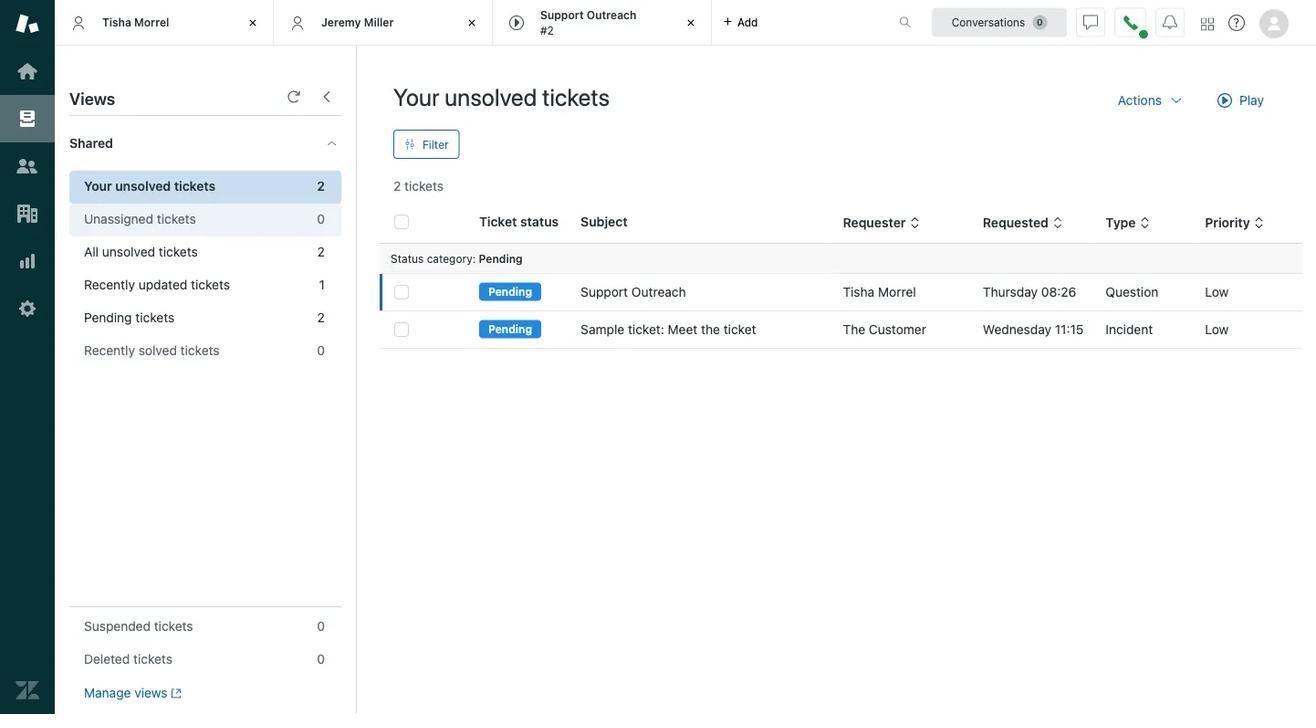 Task type: vqa. For each thing, say whether or not it's contained in the screenshot.
The Add
yes



Task type: locate. For each thing, give the bounding box(es) containing it.
4 0 from the top
[[317, 652, 325, 667]]

1 vertical spatial recently
[[84, 343, 135, 358]]

2 close image from the left
[[463, 14, 481, 32]]

your unsolved tickets
[[394, 83, 610, 110], [84, 179, 216, 194]]

1 recently from the top
[[84, 277, 135, 292]]

2 low from the top
[[1206, 322, 1229, 337]]

close image inside jeremy miller tab
[[463, 14, 481, 32]]

low
[[1206, 284, 1229, 300], [1206, 322, 1229, 337]]

0 vertical spatial support
[[541, 9, 584, 22]]

jeremy
[[321, 16, 361, 29]]

2 down collapse views pane image
[[317, 179, 325, 194]]

2
[[317, 179, 325, 194], [394, 179, 401, 194], [318, 244, 325, 259], [318, 310, 325, 325]]

1 horizontal spatial close image
[[463, 14, 481, 32]]

morrel inside row
[[879, 284, 917, 300]]

tisha inside tab
[[102, 16, 131, 29]]

tickets down "shared" 'heading'
[[174, 179, 216, 194]]

support for support outreach
[[581, 284, 628, 300]]

jeremy miller tab
[[274, 0, 493, 46]]

1 horizontal spatial your
[[394, 83, 440, 110]]

recently for recently solved tickets
[[84, 343, 135, 358]]

sample
[[581, 322, 625, 337]]

2 up 1
[[318, 244, 325, 259]]

zendesk support image
[[16, 12, 39, 36]]

low down the priority
[[1206, 284, 1229, 300]]

tickets down recently updated tickets
[[135, 310, 175, 325]]

0 horizontal spatial your unsolved tickets
[[84, 179, 216, 194]]

0 vertical spatial your
[[394, 83, 440, 110]]

type
[[1106, 215, 1136, 230]]

1
[[319, 277, 325, 292]]

0 horizontal spatial your
[[84, 179, 112, 194]]

outreach
[[587, 9, 637, 22], [632, 284, 686, 300]]

your
[[394, 83, 440, 110], [84, 179, 112, 194]]

2 row from the top
[[380, 311, 1303, 348]]

suspended tickets
[[84, 619, 193, 634]]

1 horizontal spatial your unsolved tickets
[[394, 83, 610, 110]]

morrel
[[134, 16, 169, 29], [879, 284, 917, 300]]

0 vertical spatial your unsolved tickets
[[394, 83, 610, 110]]

support inside support outreach #2
[[541, 9, 584, 22]]

close image
[[244, 14, 262, 32], [463, 14, 481, 32]]

your unsolved tickets down #2
[[394, 83, 610, 110]]

close image left jeremy
[[244, 14, 262, 32]]

get started image
[[16, 59, 39, 83]]

1 vertical spatial your unsolved tickets
[[84, 179, 216, 194]]

unassigned
[[84, 211, 153, 226]]

pending tickets
[[84, 310, 175, 325]]

your up filter button
[[394, 83, 440, 110]]

get help image
[[1229, 15, 1246, 31]]

support up sample
[[581, 284, 628, 300]]

conversations
[[952, 16, 1026, 29]]

play button
[[1203, 82, 1280, 119]]

ticket
[[479, 214, 517, 229]]

outreach left close image
[[587, 9, 637, 22]]

1 close image from the left
[[244, 14, 262, 32]]

support up #2
[[541, 9, 584, 22]]

1 vertical spatial tisha morrel
[[843, 284, 917, 300]]

question
[[1106, 284, 1159, 300]]

support inside row
[[581, 284, 628, 300]]

recently down all
[[84, 277, 135, 292]]

your unsolved tickets up unassigned tickets
[[84, 179, 216, 194]]

tickets up updated
[[159, 244, 198, 259]]

play
[[1240, 93, 1265, 108]]

recently updated tickets
[[84, 277, 230, 292]]

sample ticket: meet the ticket link
[[581, 321, 757, 339]]

1 vertical spatial support
[[581, 284, 628, 300]]

tisha morrel up views
[[102, 16, 169, 29]]

0 horizontal spatial tisha
[[102, 16, 131, 29]]

tisha morrel up the customer
[[843, 284, 917, 300]]

tickets
[[543, 83, 610, 110], [174, 179, 216, 194], [405, 179, 444, 194], [157, 211, 196, 226], [159, 244, 198, 259], [191, 277, 230, 292], [135, 310, 175, 325], [181, 343, 220, 358], [154, 619, 193, 634], [133, 652, 172, 667]]

main element
[[0, 0, 55, 714]]

0 vertical spatial morrel
[[134, 16, 169, 29]]

1 horizontal spatial morrel
[[879, 284, 917, 300]]

ticket
[[724, 322, 757, 337]]

morrel inside tab
[[134, 16, 169, 29]]

unsolved down "unassigned"
[[102, 244, 155, 259]]

tickets right solved
[[181, 343, 220, 358]]

0 horizontal spatial tisha morrel
[[102, 16, 169, 29]]

low right incident
[[1206, 322, 1229, 337]]

support
[[541, 9, 584, 22], [581, 284, 628, 300]]

0 horizontal spatial morrel
[[134, 16, 169, 29]]

sample ticket: meet the ticket
[[581, 322, 757, 337]]

zendesk products image
[[1202, 18, 1215, 31]]

1 vertical spatial low
[[1206, 322, 1229, 337]]

unsolved up filter
[[445, 83, 537, 110]]

unsolved up unassigned tickets
[[115, 179, 171, 194]]

solved
[[139, 343, 177, 358]]

1 vertical spatial morrel
[[879, 284, 917, 300]]

pending
[[479, 252, 523, 265], [489, 285, 532, 298], [84, 310, 132, 325], [489, 323, 532, 335]]

1 0 from the top
[[317, 211, 325, 226]]

tisha up views
[[102, 16, 131, 29]]

0 vertical spatial tisha morrel
[[102, 16, 169, 29]]

your up "unassigned"
[[84, 179, 112, 194]]

tisha up the
[[843, 284, 875, 300]]

1 vertical spatial unsolved
[[115, 179, 171, 194]]

the customer
[[843, 322, 927, 337]]

2 down 1
[[318, 310, 325, 325]]

outreach inside row
[[632, 284, 686, 300]]

incident
[[1106, 322, 1154, 337]]

unsolved
[[445, 83, 537, 110], [115, 179, 171, 194], [102, 244, 155, 259]]

views
[[134, 685, 168, 700]]

ticket status
[[479, 214, 559, 229]]

1 row from the top
[[380, 274, 1303, 311]]

2 recently from the top
[[84, 343, 135, 358]]

1 horizontal spatial tisha morrel
[[843, 284, 917, 300]]

tab
[[493, 0, 712, 46]]

0 vertical spatial tisha
[[102, 16, 131, 29]]

suspended
[[84, 619, 151, 634]]

08:26
[[1042, 284, 1077, 300]]

0 horizontal spatial close image
[[244, 14, 262, 32]]

outreach up sample ticket: meet the ticket
[[632, 284, 686, 300]]

1 vertical spatial tisha
[[843, 284, 875, 300]]

close image for jeremy miller
[[463, 14, 481, 32]]

recently solved tickets
[[84, 343, 220, 358]]

0
[[317, 211, 325, 226], [317, 343, 325, 358], [317, 619, 325, 634], [317, 652, 325, 667]]

0 vertical spatial recently
[[84, 277, 135, 292]]

manage
[[84, 685, 131, 700]]

requested
[[983, 215, 1049, 230]]

add button
[[712, 0, 769, 45]]

2 0 from the top
[[317, 343, 325, 358]]

row
[[380, 274, 1303, 311], [380, 311, 1303, 348]]

close image inside tisha morrel tab
[[244, 14, 262, 32]]

1 vertical spatial outreach
[[632, 284, 686, 300]]

0 vertical spatial outreach
[[587, 9, 637, 22]]

support outreach #2
[[541, 9, 637, 37]]

status
[[391, 252, 424, 265]]

outreach inside support outreach #2
[[587, 9, 637, 22]]

actions
[[1118, 93, 1163, 108]]

row containing sample ticket: meet the ticket
[[380, 311, 1303, 348]]

status
[[521, 214, 559, 229]]

0 for unassigned tickets
[[317, 211, 325, 226]]

0 for recently solved tickets
[[317, 343, 325, 358]]

1 vertical spatial your
[[84, 179, 112, 194]]

tisha
[[102, 16, 131, 29], [843, 284, 875, 300]]

filter button
[[394, 130, 460, 159]]

1 low from the top
[[1206, 284, 1229, 300]]

close image for tisha morrel
[[244, 14, 262, 32]]

tisha morrel
[[102, 16, 169, 29], [843, 284, 917, 300]]

tab containing support outreach
[[493, 0, 712, 46]]

0 vertical spatial low
[[1206, 284, 1229, 300]]

priority
[[1206, 215, 1251, 230]]

manage views
[[84, 685, 168, 700]]

recently
[[84, 277, 135, 292], [84, 343, 135, 358]]

reporting image
[[16, 249, 39, 273]]

recently down pending tickets
[[84, 343, 135, 358]]

3 0 from the top
[[317, 619, 325, 634]]

1 horizontal spatial tisha
[[843, 284, 875, 300]]

close image left #2
[[463, 14, 481, 32]]



Task type: describe. For each thing, give the bounding box(es) containing it.
collapse views pane image
[[320, 89, 334, 104]]

miller
[[364, 16, 394, 29]]

thursday
[[983, 284, 1038, 300]]

thursday 08:26
[[983, 284, 1077, 300]]

category:
[[427, 252, 476, 265]]

all
[[84, 244, 99, 259]]

subject
[[581, 214, 628, 229]]

the
[[843, 322, 866, 337]]

admin image
[[16, 297, 39, 321]]

support outreach
[[581, 284, 686, 300]]

filter
[[423, 138, 449, 151]]

wednesday
[[983, 322, 1052, 337]]

views image
[[16, 107, 39, 131]]

2 vertical spatial unsolved
[[102, 244, 155, 259]]

tisha morrel tab
[[55, 0, 274, 46]]

conversations button
[[932, 8, 1068, 37]]

refresh views pane image
[[287, 89, 301, 104]]

0 for deleted tickets
[[317, 652, 325, 667]]

outreach for support outreach #2
[[587, 9, 637, 22]]

manage views link
[[84, 685, 182, 701]]

2 tickets
[[394, 179, 444, 194]]

status category: pending
[[391, 252, 523, 265]]

type button
[[1106, 215, 1151, 231]]

tisha morrel inside tab
[[102, 16, 169, 29]]

shared
[[69, 136, 113, 151]]

wednesday 11:15
[[983, 322, 1084, 337]]

unassigned tickets
[[84, 211, 196, 226]]

tickets up views
[[133, 652, 172, 667]]

meet
[[668, 322, 698, 337]]

2 down filter button
[[394, 179, 401, 194]]

requested button
[[983, 215, 1064, 231]]

2 for all unsolved tickets
[[318, 244, 325, 259]]

requester
[[843, 215, 906, 230]]

tisha inside row
[[843, 284, 875, 300]]

views
[[69, 89, 115, 108]]

ticket:
[[628, 322, 665, 337]]

tickets up all unsolved tickets on the left top
[[157, 211, 196, 226]]

requester button
[[843, 215, 921, 231]]

2 for pending tickets
[[318, 310, 325, 325]]

actions button
[[1104, 82, 1199, 119]]

add
[[738, 16, 758, 29]]

tickets down filter button
[[405, 179, 444, 194]]

notifications image
[[1163, 15, 1178, 30]]

support for support outreach #2
[[541, 9, 584, 22]]

tickets up deleted tickets
[[154, 619, 193, 634]]

(opens in a new tab) image
[[168, 688, 182, 699]]

0 for suspended tickets
[[317, 619, 325, 634]]

recently for recently updated tickets
[[84, 277, 135, 292]]

all unsolved tickets
[[84, 244, 198, 259]]

zendesk image
[[16, 679, 39, 702]]

shared button
[[55, 116, 308, 171]]

customer
[[869, 322, 927, 337]]

tabs tab list
[[55, 0, 880, 46]]

0 vertical spatial unsolved
[[445, 83, 537, 110]]

tickets down #2
[[543, 83, 610, 110]]

outreach for support outreach
[[632, 284, 686, 300]]

11:15
[[1056, 322, 1084, 337]]

button displays agent's chat status as invisible. image
[[1084, 15, 1099, 30]]

customers image
[[16, 154, 39, 178]]

the
[[701, 322, 720, 337]]

#2
[[541, 24, 554, 37]]

row containing support outreach
[[380, 274, 1303, 311]]

shared heading
[[55, 116, 356, 171]]

deleted
[[84, 652, 130, 667]]

close image
[[682, 14, 700, 32]]

support outreach link
[[581, 283, 686, 301]]

tickets right updated
[[191, 277, 230, 292]]

2 for your unsolved tickets
[[317, 179, 325, 194]]

organizations image
[[16, 202, 39, 226]]

priority button
[[1206, 215, 1265, 231]]

updated
[[139, 277, 188, 292]]

jeremy miller
[[321, 16, 394, 29]]

deleted tickets
[[84, 652, 172, 667]]



